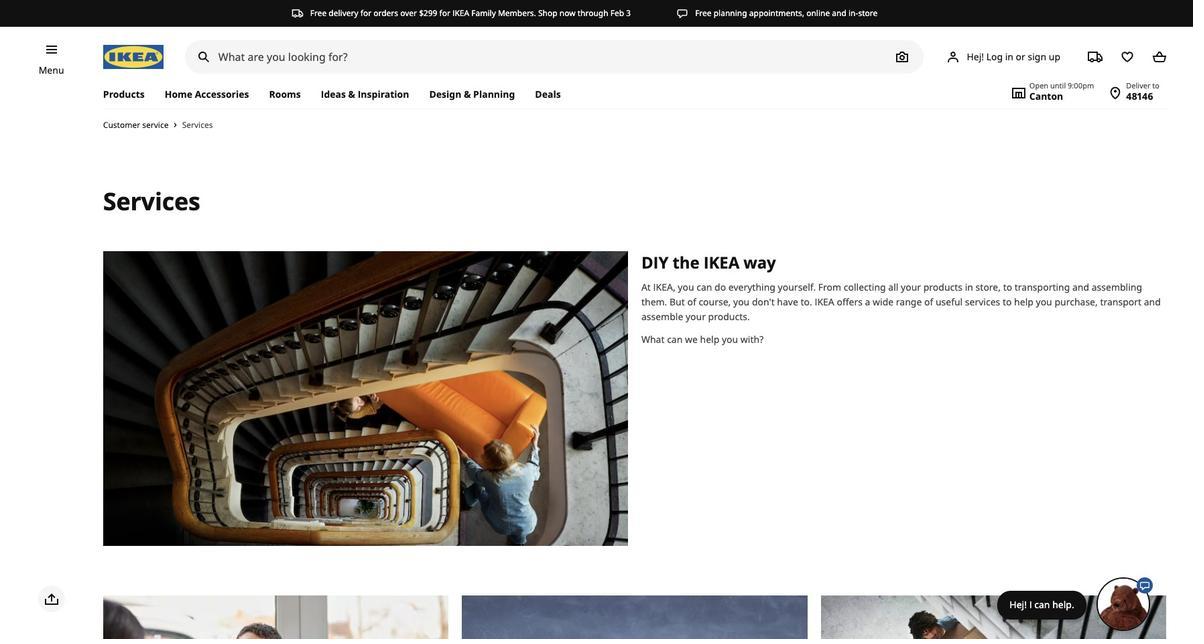 Task type: locate. For each thing, give the bounding box(es) containing it.
i
[[1030, 599, 1032, 611]]

& for ideas
[[348, 88, 355, 101]]

feb
[[611, 7, 624, 19]]

0 vertical spatial can
[[697, 281, 713, 294]]

0 vertical spatial help
[[1015, 296, 1034, 308]]

shop
[[538, 7, 558, 19]]

menu button
[[39, 63, 64, 78]]

rooms
[[269, 88, 301, 101]]

0 vertical spatial hej!
[[967, 50, 984, 63]]

you down everything
[[734, 296, 750, 308]]

& right ideas
[[348, 88, 355, 101]]

free planning appointments, online and in-store
[[696, 7, 878, 19]]

store,
[[976, 281, 1001, 294]]

them.
[[642, 296, 668, 308]]

can right i
[[1035, 599, 1051, 611]]

services
[[182, 119, 213, 131], [103, 185, 200, 218]]

of right range
[[925, 296, 934, 308]]

purchase,
[[1055, 296, 1098, 308]]

0 horizontal spatial help
[[700, 333, 720, 346]]

deliver to 48146
[[1127, 80, 1160, 103]]

appointments,
[[750, 7, 805, 19]]

9:00pm
[[1068, 80, 1095, 91]]

open until 9:00pm canton
[[1030, 80, 1095, 103]]

1 horizontal spatial hej!
[[1010, 599, 1027, 611]]

through
[[578, 7, 609, 19]]

0 horizontal spatial in
[[965, 281, 974, 294]]

1 horizontal spatial ikea
[[704, 251, 740, 274]]

0 vertical spatial in
[[1006, 50, 1014, 63]]

0 vertical spatial services
[[182, 119, 213, 131]]

deals link
[[525, 80, 571, 109]]

2 horizontal spatial ikea
[[815, 296, 835, 308]]

all
[[889, 281, 899, 294]]

1 vertical spatial help
[[700, 333, 720, 346]]

None search field
[[185, 40, 924, 74]]

ikea down from
[[815, 296, 835, 308]]

don't
[[752, 296, 775, 308]]

0 horizontal spatial free
[[310, 7, 327, 19]]

online
[[807, 7, 830, 19]]

0 horizontal spatial can
[[667, 333, 683, 346]]

to inside the deliver to 48146
[[1153, 80, 1160, 91]]

2 for from the left
[[440, 7, 451, 19]]

0 horizontal spatial hej!
[[967, 50, 984, 63]]

0 vertical spatial to
[[1153, 80, 1160, 91]]

inspiration
[[358, 88, 409, 101]]

transport
[[1101, 296, 1142, 308]]

planning
[[474, 88, 515, 101]]

in-
[[849, 7, 859, 19]]

1 of from the left
[[688, 296, 697, 308]]

to right services
[[1003, 296, 1012, 308]]

free
[[310, 7, 327, 19], [696, 7, 712, 19]]

products
[[103, 88, 145, 101]]

do
[[715, 281, 726, 294]]

to right store,
[[1004, 281, 1013, 294]]

1 vertical spatial in
[[965, 281, 974, 294]]

hej! left log
[[967, 50, 984, 63]]

1 horizontal spatial can
[[697, 281, 713, 294]]

products
[[924, 281, 963, 294]]

2 vertical spatial ikea
[[815, 296, 835, 308]]

and left the in-
[[832, 7, 847, 19]]

to right deliver
[[1153, 80, 1160, 91]]

ideas
[[321, 88, 346, 101]]

free left the planning
[[696, 7, 712, 19]]

offers
[[837, 296, 863, 308]]

you
[[678, 281, 694, 294], [734, 296, 750, 308], [1036, 296, 1053, 308], [722, 333, 739, 346]]

free planning appointments, online and in-store link
[[677, 7, 878, 19]]

deliver
[[1127, 80, 1151, 91]]

design
[[429, 88, 462, 101]]

but
[[670, 296, 685, 308]]

can inside hej! i can help. button
[[1035, 599, 1051, 611]]

hej!
[[967, 50, 984, 63], [1010, 599, 1027, 611]]

up
[[1049, 50, 1061, 63]]

1 horizontal spatial free
[[696, 7, 712, 19]]

of
[[688, 296, 697, 308], [925, 296, 934, 308]]

0 horizontal spatial &
[[348, 88, 355, 101]]

2 & from the left
[[464, 88, 471, 101]]

members.
[[498, 7, 536, 19]]

can left do
[[697, 281, 713, 294]]

hej! left i
[[1010, 599, 1027, 611]]

hej! log in or sign up
[[967, 50, 1061, 63]]

and right transport
[[1145, 296, 1161, 308]]

2 vertical spatial can
[[1035, 599, 1051, 611]]

for
[[361, 7, 372, 19], [440, 7, 451, 19]]

for right $299
[[440, 7, 451, 19]]

& inside "link"
[[348, 88, 355, 101]]

design & planning
[[429, 88, 515, 101]]

products.
[[709, 310, 750, 323]]

1 horizontal spatial for
[[440, 7, 451, 19]]

home accessories link
[[155, 80, 259, 109]]

2 vertical spatial to
[[1003, 296, 1012, 308]]

way
[[744, 251, 776, 274]]

free delivery for orders over $299 for ikea family members. shop now through feb 3
[[310, 7, 631, 19]]

0 horizontal spatial for
[[361, 7, 372, 19]]

delivery
[[329, 7, 359, 19]]

diy
[[642, 251, 669, 274]]

for left orders
[[361, 7, 372, 19]]

in inside the at ikea, you can do everything yourself. from collecting all your products in store, to transporting and assembling them. but of course, you don't have to. ikea offers a wide range of useful services to help you purchase, transport and assemble your products.
[[965, 281, 974, 294]]

to
[[1153, 80, 1160, 91], [1004, 281, 1013, 294], [1003, 296, 1012, 308]]

hej! inside "link"
[[967, 50, 984, 63]]

0 horizontal spatial of
[[688, 296, 697, 308]]

0 vertical spatial ikea
[[453, 7, 470, 19]]

2 vertical spatial and
[[1145, 296, 1161, 308]]

1 vertical spatial hej!
[[1010, 599, 1027, 611]]

now
[[560, 7, 576, 19]]

help down the transporting
[[1015, 296, 1034, 308]]

help
[[1015, 296, 1034, 308], [700, 333, 720, 346]]

2 horizontal spatial can
[[1035, 599, 1051, 611]]

1 horizontal spatial in
[[1006, 50, 1014, 63]]

of right but
[[688, 296, 697, 308]]

1 horizontal spatial and
[[1073, 281, 1090, 294]]

service
[[142, 120, 169, 131]]

customer
[[103, 120, 140, 131]]

customer service link
[[103, 120, 169, 131]]

hej! inside button
[[1010, 599, 1027, 611]]

ikea left family
[[453, 7, 470, 19]]

you down the transporting
[[1036, 296, 1053, 308]]

1 horizontal spatial &
[[464, 88, 471, 101]]

3
[[627, 7, 631, 19]]

0 vertical spatial and
[[832, 7, 847, 19]]

your up range
[[901, 281, 922, 294]]

2 free from the left
[[696, 7, 712, 19]]

rooms link
[[259, 80, 311, 109]]

from
[[819, 281, 842, 294]]

accessories
[[195, 88, 249, 101]]

your
[[901, 281, 922, 294], [686, 310, 706, 323]]

free left "delivery"
[[310, 7, 327, 19]]

& right design
[[464, 88, 471, 101]]

1 horizontal spatial your
[[901, 281, 922, 294]]

can left we
[[667, 333, 683, 346]]

and up purchase,
[[1073, 281, 1090, 294]]

free for free delivery for orders over $299 for ikea family members. shop now through feb 3
[[310, 7, 327, 19]]

1 free from the left
[[310, 7, 327, 19]]

in left or
[[1006, 50, 1014, 63]]

1 horizontal spatial of
[[925, 296, 934, 308]]

1 vertical spatial your
[[686, 310, 706, 323]]

hej! i can help.
[[1010, 599, 1075, 611]]

Search by product text field
[[185, 40, 924, 74]]

ikea up do
[[704, 251, 740, 274]]

1 horizontal spatial help
[[1015, 296, 1034, 308]]

in left store,
[[965, 281, 974, 294]]

help right we
[[700, 333, 720, 346]]

1 & from the left
[[348, 88, 355, 101]]

2 of from the left
[[925, 296, 934, 308]]

in
[[1006, 50, 1014, 63], [965, 281, 974, 294]]

your up we
[[686, 310, 706, 323]]



Task type: describe. For each thing, give the bounding box(es) containing it.
0 horizontal spatial ikea
[[453, 7, 470, 19]]

you up but
[[678, 281, 694, 294]]

hej! for hej! i can help.
[[1010, 599, 1027, 611]]

assemble
[[642, 310, 684, 323]]

free for free planning appointments, online and in-store
[[696, 7, 712, 19]]

design & planning link
[[419, 80, 525, 109]]

ikea inside the at ikea, you can do everything yourself. from collecting all your products in store, to transporting and assembling them. but of course, you don't have to. ikea offers a wide range of useful services to help you purchase, transport and assemble your products.
[[815, 296, 835, 308]]

1 vertical spatial services
[[103, 185, 200, 218]]

over
[[400, 7, 417, 19]]

open
[[1030, 80, 1049, 91]]

range
[[896, 296, 922, 308]]

products link
[[103, 80, 155, 109]]

until
[[1051, 80, 1066, 91]]

help inside the at ikea, you can do everything yourself. from collecting all your products in store, to transporting and assembling them. but of course, you don't have to. ikea offers a wide range of useful services to help you purchase, transport and assemble your products.
[[1015, 296, 1034, 308]]

store
[[859, 7, 878, 19]]

useful
[[936, 296, 963, 308]]

course,
[[699, 296, 731, 308]]

ideas & inspiration link
[[311, 80, 419, 109]]

yourself.
[[778, 281, 816, 294]]

customer service
[[103, 120, 169, 131]]

diy the ikea way
[[642, 251, 776, 274]]

collecting
[[844, 281, 886, 294]]

1 vertical spatial can
[[667, 333, 683, 346]]

menu
[[39, 64, 64, 76]]

0 vertical spatial your
[[901, 281, 922, 294]]

1 vertical spatial ikea
[[704, 251, 740, 274]]

sign
[[1028, 50, 1047, 63]]

deals
[[535, 88, 561, 101]]

what
[[642, 333, 665, 346]]

canton
[[1030, 90, 1064, 103]]

you left with? on the right
[[722, 333, 739, 346]]

log
[[987, 50, 1003, 63]]

48146
[[1127, 90, 1154, 103]]

everything
[[729, 281, 776, 294]]

services
[[966, 296, 1001, 308]]

or
[[1016, 50, 1026, 63]]

family
[[472, 7, 496, 19]]

in inside "hej! log in or sign up" "link"
[[1006, 50, 1014, 63]]

1 vertical spatial to
[[1004, 281, 1013, 294]]

planning
[[714, 7, 748, 19]]

can inside the at ikea, you can do everything yourself. from collecting all your products in store, to transporting and assembling them. but of course, you don't have to. ikea offers a wide range of useful services to help you purchase, transport and assemble your products.
[[697, 281, 713, 294]]

& for design
[[464, 88, 471, 101]]

hej! i can help. button
[[998, 578, 1153, 632]]

0 horizontal spatial your
[[686, 310, 706, 323]]

a
[[865, 296, 871, 308]]

free delivery for orders over $299 for ikea family members. shop now through feb 3 link
[[292, 7, 631, 19]]

we
[[685, 333, 698, 346]]

ikea logotype, go to start page image
[[103, 45, 164, 69]]

$299
[[419, 7, 438, 19]]

what can we help you with?
[[642, 333, 764, 346]]

2 horizontal spatial and
[[1145, 296, 1161, 308]]

0 horizontal spatial and
[[832, 7, 847, 19]]

ideas & inspiration
[[321, 88, 409, 101]]

to.
[[801, 296, 813, 308]]

orders
[[374, 7, 398, 19]]

1 for from the left
[[361, 7, 372, 19]]

ikea,
[[654, 281, 676, 294]]

at ikea, you can do everything yourself. from collecting all your products in store, to transporting and assembling them. but of course, you don't have to. ikea offers a wide range of useful services to help you purchase, transport and assemble your products.
[[642, 281, 1161, 323]]

home accessories
[[165, 88, 249, 101]]

at
[[642, 281, 651, 294]]

help.
[[1053, 599, 1075, 611]]

the
[[673, 251, 700, 274]]

hej! log in or sign up link
[[930, 44, 1077, 70]]

1 vertical spatial and
[[1073, 281, 1090, 294]]

assembling
[[1092, 281, 1143, 294]]

hej! for hej! log in or sign up
[[967, 50, 984, 63]]

wide
[[873, 296, 894, 308]]

transporting
[[1015, 281, 1071, 294]]

have
[[777, 296, 799, 308]]

home
[[165, 88, 193, 101]]

with?
[[741, 333, 764, 346]]



Task type: vqa. For each thing, say whether or not it's contained in the screenshot.
Hej! to the right
yes



